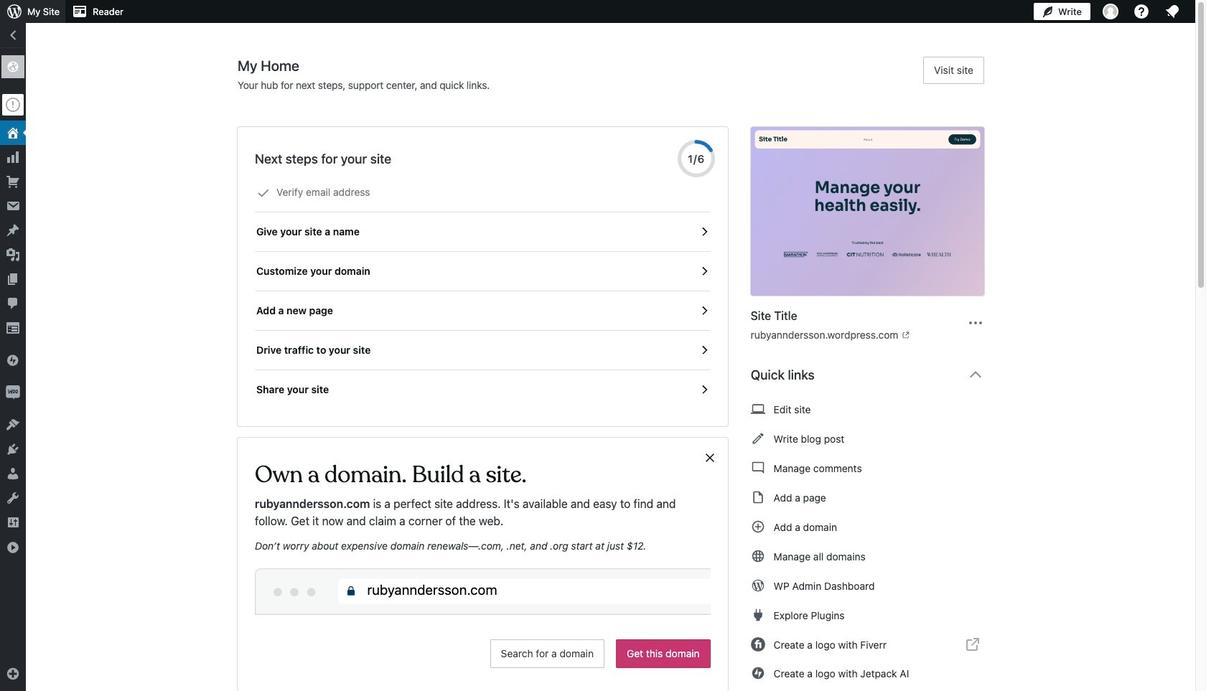 Task type: describe. For each thing, give the bounding box(es) containing it.
my profile image
[[1103, 4, 1119, 19]]

3 task enabled image from the top
[[698, 344, 711, 357]]

2 img image from the top
[[6, 386, 20, 400]]

1 task enabled image from the top
[[698, 305, 711, 317]]

manage your notifications image
[[1164, 3, 1181, 20]]

1 img image from the top
[[6, 353, 20, 368]]

edit image
[[751, 430, 765, 447]]

laptop image
[[751, 401, 765, 418]]

1 task enabled image from the top
[[698, 226, 711, 238]]



Task type: locate. For each thing, give the bounding box(es) containing it.
launchpad checklist element
[[255, 173, 711, 409]]

help image
[[1133, 3, 1151, 20]]

task enabled image
[[698, 226, 711, 238], [698, 265, 711, 278], [698, 344, 711, 357]]

2 task enabled image from the top
[[698, 384, 711, 396]]

1 vertical spatial img image
[[6, 386, 20, 400]]

0 vertical spatial task enabled image
[[698, 305, 711, 317]]

main content
[[238, 57, 996, 692]]

0 vertical spatial img image
[[6, 353, 20, 368]]

dismiss domain name promotion image
[[704, 450, 717, 467]]

more options for site site title image
[[967, 314, 985, 331]]

1 vertical spatial task enabled image
[[698, 384, 711, 396]]

insert_drive_file image
[[751, 489, 765, 506]]

2 task enabled image from the top
[[698, 265, 711, 278]]

img image
[[6, 353, 20, 368], [6, 386, 20, 400]]

mode_comment image
[[751, 460, 765, 477]]

task enabled image
[[698, 305, 711, 317], [698, 384, 711, 396]]

1 vertical spatial task enabled image
[[698, 265, 711, 278]]

0 vertical spatial task enabled image
[[698, 226, 711, 238]]

progress bar
[[678, 140, 715, 177]]

2 vertical spatial task enabled image
[[698, 344, 711, 357]]



Task type: vqa. For each thing, say whether or not it's contained in the screenshot.
plugin icon
no



